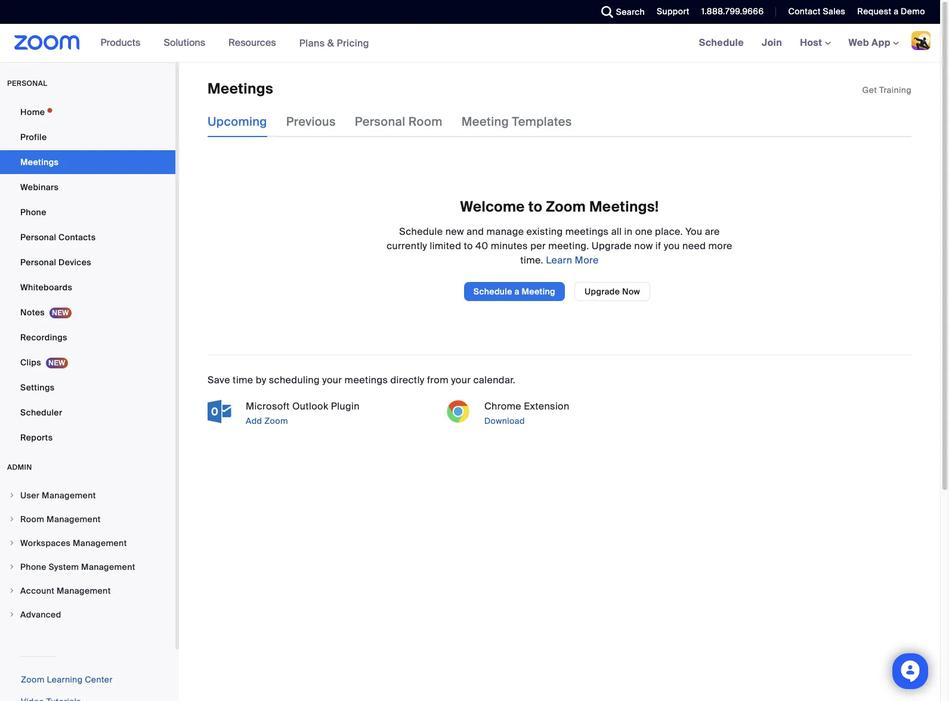 Task type: vqa. For each thing, say whether or not it's contained in the screenshot.
Help
no



Task type: describe. For each thing, give the bounding box(es) containing it.
settings link
[[0, 376, 175, 400]]

right image for account
[[8, 588, 16, 595]]

right image inside advanced menu item
[[8, 612, 16, 619]]

clips link
[[0, 351, 175, 375]]

more
[[709, 240, 733, 252]]

demo
[[901, 6, 926, 17]]

download link
[[482, 414, 673, 428]]

scheduler link
[[0, 401, 175, 425]]

meetings link
[[0, 150, 175, 174]]

you
[[686, 225, 703, 238]]

upgrade now
[[585, 286, 641, 297]]

add
[[246, 416, 262, 427]]

sales
[[823, 6, 846, 17]]

personal for personal contacts
[[20, 232, 56, 243]]

product information navigation
[[92, 24, 378, 63]]

whiteboards
[[20, 282, 72, 293]]

clips
[[20, 358, 41, 368]]

one
[[635, 225, 653, 238]]

phone system management
[[20, 562, 135, 573]]

personal contacts link
[[0, 226, 175, 249]]

1.888.799.9666 button up join
[[693, 0, 767, 24]]

get training link
[[863, 85, 912, 95]]

right image for phone system management
[[8, 564, 16, 571]]

right image for room management
[[8, 516, 16, 523]]

profile
[[20, 132, 47, 143]]

management for user management
[[42, 491, 96, 501]]

home
[[20, 107, 45, 118]]

are
[[705, 225, 720, 238]]

room management
[[20, 514, 101, 525]]

you
[[664, 240, 680, 252]]

webinars
[[20, 182, 59, 193]]

products
[[101, 36, 140, 49]]

right image for workspaces management
[[8, 540, 16, 547]]

upcoming
[[208, 114, 267, 130]]

by
[[256, 374, 267, 387]]

phone system management menu item
[[0, 556, 175, 579]]

microsoft outlook plugin add zoom
[[246, 400, 360, 427]]

host button
[[800, 36, 831, 49]]

notes
[[20, 307, 45, 318]]

manage
[[487, 225, 524, 238]]

user
[[20, 491, 40, 501]]

host
[[800, 36, 825, 49]]

user management menu item
[[0, 485, 175, 507]]

advanced
[[20, 610, 61, 621]]

templates
[[512, 114, 572, 130]]

add zoom link
[[244, 414, 434, 428]]

welcome
[[461, 198, 525, 216]]

get training
[[863, 85, 912, 95]]

scheduler
[[20, 408, 62, 418]]

currently
[[387, 240, 427, 252]]

pricing
[[337, 37, 369, 49]]

account management menu item
[[0, 580, 175, 603]]

reports
[[20, 433, 53, 443]]

chrome extension download
[[485, 400, 570, 427]]

upgrade inside "upgrade now" "button"
[[585, 286, 620, 297]]

chrome
[[485, 400, 522, 413]]

now
[[635, 240, 653, 252]]

account
[[20, 586, 54, 597]]

download
[[485, 416, 525, 427]]

room inside room management menu item
[[20, 514, 44, 525]]

join link
[[753, 24, 791, 62]]

0 vertical spatial zoom
[[546, 198, 586, 216]]

zoom learning center link
[[21, 675, 113, 686]]

management for room management
[[47, 514, 101, 525]]

per
[[531, 240, 546, 252]]

training
[[880, 85, 912, 95]]

tabs of meeting tab list
[[208, 106, 591, 138]]

0 horizontal spatial zoom
[[21, 675, 45, 686]]

notes link
[[0, 301, 175, 325]]

scheduling
[[269, 374, 320, 387]]

devices
[[59, 257, 91, 268]]

calendar.
[[474, 374, 516, 387]]

microsoft
[[246, 400, 290, 413]]

save time by scheduling your meetings directly from your calendar.
[[208, 374, 516, 387]]

settings
[[20, 383, 55, 393]]

profile picture image
[[912, 31, 931, 50]]

a for request
[[894, 6, 899, 17]]

schedule link
[[690, 24, 753, 62]]

recordings link
[[0, 326, 175, 350]]

system
[[49, 562, 79, 573]]

directly
[[391, 374, 425, 387]]

extension
[[524, 400, 570, 413]]

plugin
[[331, 400, 360, 413]]

webinars link
[[0, 175, 175, 199]]

more
[[575, 254, 599, 267]]

personal
[[7, 79, 47, 88]]

and
[[467, 225, 484, 238]]

personal for personal devices
[[20, 257, 56, 268]]

management for workspaces management
[[73, 538, 127, 549]]

upgrade now button
[[575, 282, 651, 301]]

app
[[872, 36, 891, 49]]

schedule for schedule new and manage existing meetings all in one place. you are currently limited to 40 minutes per meeting. upgrade now if you need more time.
[[399, 225, 443, 238]]

from
[[427, 374, 449, 387]]

personal for personal room
[[355, 114, 406, 130]]

learn more link
[[544, 254, 599, 267]]

1 horizontal spatial meetings
[[208, 79, 273, 98]]

schedule for schedule
[[699, 36, 744, 49]]



Task type: locate. For each thing, give the bounding box(es) containing it.
personal inside tabs of meeting tab list
[[355, 114, 406, 130]]

your up plugin
[[322, 374, 342, 387]]

a inside button
[[515, 286, 520, 297]]

zoom down microsoft
[[265, 416, 288, 427]]

room management menu item
[[0, 509, 175, 531]]

learning
[[47, 675, 83, 686]]

search
[[616, 7, 645, 17]]

management up workspaces management
[[47, 514, 101, 525]]

0 vertical spatial a
[[894, 6, 899, 17]]

right image inside account management menu item
[[8, 588, 16, 595]]

0 vertical spatial to
[[529, 198, 543, 216]]

2 vertical spatial right image
[[8, 564, 16, 571]]

admin menu menu
[[0, 485, 175, 628]]

room inside tabs of meeting tab list
[[409, 114, 443, 130]]

account management
[[20, 586, 111, 597]]

place.
[[655, 225, 683, 238]]

1 vertical spatial room
[[20, 514, 44, 525]]

schedule
[[699, 36, 744, 49], [399, 225, 443, 238], [474, 286, 513, 297]]

meeting
[[462, 114, 509, 130], [522, 286, 556, 297]]

1 right image from the top
[[8, 492, 16, 500]]

management down workspaces management menu item
[[81, 562, 135, 573]]

3 right image from the top
[[8, 564, 16, 571]]

0 horizontal spatial meeting
[[462, 114, 509, 130]]

banner containing products
[[0, 24, 941, 63]]

learn more
[[544, 254, 599, 267]]

0 vertical spatial right image
[[8, 492, 16, 500]]

if
[[656, 240, 662, 252]]

a left demo
[[894, 6, 899, 17]]

1 vertical spatial to
[[464, 240, 473, 252]]

upgrade left now on the right top of the page
[[585, 286, 620, 297]]

center
[[85, 675, 113, 686]]

to up existing
[[529, 198, 543, 216]]

1 your from the left
[[322, 374, 342, 387]]

2 vertical spatial right image
[[8, 612, 16, 619]]

profile link
[[0, 125, 175, 149]]

join
[[762, 36, 783, 49]]

your
[[322, 374, 342, 387], [451, 374, 471, 387]]

0 vertical spatial meeting
[[462, 114, 509, 130]]

existing
[[527, 225, 563, 238]]

meeting down the time.
[[522, 286, 556, 297]]

2 your from the left
[[451, 374, 471, 387]]

to inside schedule new and manage existing meetings all in one place. you are currently limited to 40 minutes per meeting. upgrade now if you need more time.
[[464, 240, 473, 252]]

1 vertical spatial right image
[[8, 540, 16, 547]]

plans
[[299, 37, 325, 49]]

1 vertical spatial meetings
[[345, 374, 388, 387]]

0 horizontal spatial meetings
[[345, 374, 388, 387]]

1 horizontal spatial your
[[451, 374, 471, 387]]

2 horizontal spatial schedule
[[699, 36, 744, 49]]

right image left workspaces
[[8, 540, 16, 547]]

1 horizontal spatial meetings
[[566, 225, 609, 238]]

meeting inside button
[[522, 286, 556, 297]]

minutes
[[491, 240, 528, 252]]

time
[[233, 374, 253, 387]]

upgrade
[[592, 240, 632, 252], [585, 286, 620, 297]]

2 right image from the top
[[8, 540, 16, 547]]

in
[[625, 225, 633, 238]]

0 horizontal spatial a
[[515, 286, 520, 297]]

0 horizontal spatial meetings
[[20, 157, 59, 168]]

contacts
[[59, 232, 96, 243]]

0 vertical spatial phone
[[20, 207, 46, 218]]

2 vertical spatial schedule
[[474, 286, 513, 297]]

web app button
[[849, 36, 899, 49]]

0 horizontal spatial to
[[464, 240, 473, 252]]

0 vertical spatial meetings
[[208, 79, 273, 98]]

meetings inside schedule new and manage existing meetings all in one place. you are currently limited to 40 minutes per meeting. upgrade now if you need more time.
[[566, 225, 609, 238]]

0 vertical spatial schedule
[[699, 36, 744, 49]]

0 horizontal spatial your
[[322, 374, 342, 387]]

solutions button
[[164, 24, 211, 62]]

personal inside personal devices "link"
[[20, 257, 56, 268]]

meeting inside tab list
[[462, 114, 509, 130]]

1 vertical spatial a
[[515, 286, 520, 297]]

upgrade down all
[[592, 240, 632, 252]]

schedule for schedule a meeting
[[474, 286, 513, 297]]

right image inside user management menu item
[[8, 492, 16, 500]]

right image left user
[[8, 492, 16, 500]]

whiteboards link
[[0, 276, 175, 300]]

management inside account management menu item
[[57, 586, 111, 597]]

schedule new and manage existing meetings all in one place. you are currently limited to 40 minutes per meeting. upgrade now if you need more time.
[[387, 225, 733, 267]]

meetings for your
[[345, 374, 388, 387]]

2 horizontal spatial zoom
[[546, 198, 586, 216]]

schedule inside schedule new and manage existing meetings all in one place. you are currently limited to 40 minutes per meeting. upgrade now if you need more time.
[[399, 225, 443, 238]]

2 phone from the top
[[20, 562, 46, 573]]

right image
[[8, 492, 16, 500], [8, 588, 16, 595], [8, 612, 16, 619]]

right image inside room management menu item
[[8, 516, 16, 523]]

schedule up currently
[[399, 225, 443, 238]]

meeting templates
[[462, 114, 572, 130]]

products button
[[101, 24, 146, 62]]

1 vertical spatial meetings
[[20, 157, 59, 168]]

contact
[[789, 6, 821, 17]]

3 right image from the top
[[8, 612, 16, 619]]

1 horizontal spatial meeting
[[522, 286, 556, 297]]

meetings up plugin
[[345, 374, 388, 387]]

meetings up webinars
[[20, 157, 59, 168]]

get
[[863, 85, 878, 95]]

schedule a meeting
[[474, 286, 556, 297]]

management up 'phone system management' menu item
[[73, 538, 127, 549]]

right image
[[8, 516, 16, 523], [8, 540, 16, 547], [8, 564, 16, 571]]

zoom logo image
[[14, 35, 80, 50]]

1.888.799.9666 button up schedule link in the top right of the page
[[702, 6, 764, 17]]

web
[[849, 36, 870, 49]]

request
[[858, 6, 892, 17]]

1 vertical spatial right image
[[8, 588, 16, 595]]

support link
[[648, 0, 693, 24], [657, 6, 690, 17]]

request a demo
[[858, 6, 926, 17]]

personal devices
[[20, 257, 91, 268]]

zoom
[[546, 198, 586, 216], [265, 416, 288, 427], [21, 675, 45, 686]]

learn
[[546, 254, 573, 267]]

phone up account
[[20, 562, 46, 573]]

advanced menu item
[[0, 604, 175, 627]]

user management
[[20, 491, 96, 501]]

1 horizontal spatial to
[[529, 198, 543, 216]]

a for schedule
[[515, 286, 520, 297]]

meeting left templates at the right top of page
[[462, 114, 509, 130]]

2 right image from the top
[[8, 588, 16, 595]]

management for account management
[[57, 586, 111, 597]]

all
[[612, 225, 622, 238]]

zoom left learning
[[21, 675, 45, 686]]

0 vertical spatial meetings
[[566, 225, 609, 238]]

contact sales
[[789, 6, 846, 17]]

new
[[446, 225, 464, 238]]

time.
[[521, 254, 544, 267]]

personal contacts
[[20, 232, 96, 243]]

1 vertical spatial meeting
[[522, 286, 556, 297]]

0 vertical spatial personal
[[355, 114, 406, 130]]

personal devices link
[[0, 251, 175, 275]]

phone for phone system management
[[20, 562, 46, 573]]

1 vertical spatial phone
[[20, 562, 46, 573]]

right image left room management
[[8, 516, 16, 523]]

1 phone from the top
[[20, 207, 46, 218]]

meetings!
[[590, 198, 659, 216]]

welcome to zoom meetings!
[[461, 198, 659, 216]]

1 vertical spatial schedule
[[399, 225, 443, 238]]

your right from
[[451, 374, 471, 387]]

1 horizontal spatial room
[[409, 114, 443, 130]]

phone for phone
[[20, 207, 46, 218]]

1 vertical spatial personal
[[20, 232, 56, 243]]

outlook
[[292, 400, 329, 413]]

meetings for existing
[[566, 225, 609, 238]]

right image for user
[[8, 492, 16, 500]]

management inside 'phone system management' menu item
[[81, 562, 135, 573]]

meetings up meeting.
[[566, 225, 609, 238]]

request a demo link
[[849, 0, 941, 24], [858, 6, 926, 17]]

1 right image from the top
[[8, 516, 16, 523]]

management
[[42, 491, 96, 501], [47, 514, 101, 525], [73, 538, 127, 549], [81, 562, 135, 573], [57, 586, 111, 597]]

management inside user management menu item
[[42, 491, 96, 501]]

right image left account
[[8, 588, 16, 595]]

meetings inside the personal menu menu
[[20, 157, 59, 168]]

0 vertical spatial right image
[[8, 516, 16, 523]]

0 vertical spatial room
[[409, 114, 443, 130]]

zoom inside microsoft outlook plugin add zoom
[[265, 416, 288, 427]]

right image inside 'phone system management' menu item
[[8, 564, 16, 571]]

phone link
[[0, 201, 175, 224]]

meetings navigation
[[690, 24, 941, 63]]

right image left system
[[8, 564, 16, 571]]

meetings
[[566, 225, 609, 238], [345, 374, 388, 387]]

0 vertical spatial upgrade
[[592, 240, 632, 252]]

contact sales link
[[780, 0, 849, 24], [789, 6, 846, 17]]

home link
[[0, 100, 175, 124]]

management inside room management menu item
[[47, 514, 101, 525]]

meetings up the upcoming
[[208, 79, 273, 98]]

management up room management
[[42, 491, 96, 501]]

management down 'phone system management' menu item
[[57, 586, 111, 597]]

support
[[657, 6, 690, 17]]

1 horizontal spatial a
[[894, 6, 899, 17]]

personal room
[[355, 114, 443, 130]]

schedule inside "meetings" navigation
[[699, 36, 744, 49]]

search button
[[592, 0, 648, 24]]

2 vertical spatial zoom
[[21, 675, 45, 686]]

right image left advanced
[[8, 612, 16, 619]]

phone inside the personal menu menu
[[20, 207, 46, 218]]

to left the 40
[[464, 240, 473, 252]]

recordings
[[20, 332, 67, 343]]

1 horizontal spatial schedule
[[474, 286, 513, 297]]

1 vertical spatial upgrade
[[585, 286, 620, 297]]

phone down webinars
[[20, 207, 46, 218]]

1 vertical spatial zoom
[[265, 416, 288, 427]]

schedule down '1.888.799.9666'
[[699, 36, 744, 49]]

banner
[[0, 24, 941, 63]]

1.888.799.9666
[[702, 6, 764, 17]]

resources
[[229, 36, 276, 49]]

schedule down the 40
[[474, 286, 513, 297]]

a
[[894, 6, 899, 17], [515, 286, 520, 297]]

room
[[409, 114, 443, 130], [20, 514, 44, 525]]

workspaces management menu item
[[0, 532, 175, 555]]

personal
[[355, 114, 406, 130], [20, 232, 56, 243], [20, 257, 56, 268]]

2 vertical spatial personal
[[20, 257, 56, 268]]

reports link
[[0, 426, 175, 450]]

personal menu menu
[[0, 100, 175, 451]]

schedule inside button
[[474, 286, 513, 297]]

0 horizontal spatial schedule
[[399, 225, 443, 238]]

web app
[[849, 36, 891, 49]]

0 horizontal spatial room
[[20, 514, 44, 525]]

to
[[529, 198, 543, 216], [464, 240, 473, 252]]

1 horizontal spatial zoom
[[265, 416, 288, 427]]

personal inside personal contacts link
[[20, 232, 56, 243]]

admin
[[7, 463, 32, 473]]

upgrade inside schedule new and manage existing meetings all in one place. you are currently limited to 40 minutes per meeting. upgrade now if you need more time.
[[592, 240, 632, 252]]

previous
[[286, 114, 336, 130]]

a down minutes
[[515, 286, 520, 297]]

phone inside menu item
[[20, 562, 46, 573]]

management inside workspaces management menu item
[[73, 538, 127, 549]]

right image inside workspaces management menu item
[[8, 540, 16, 547]]

zoom up existing
[[546, 198, 586, 216]]



